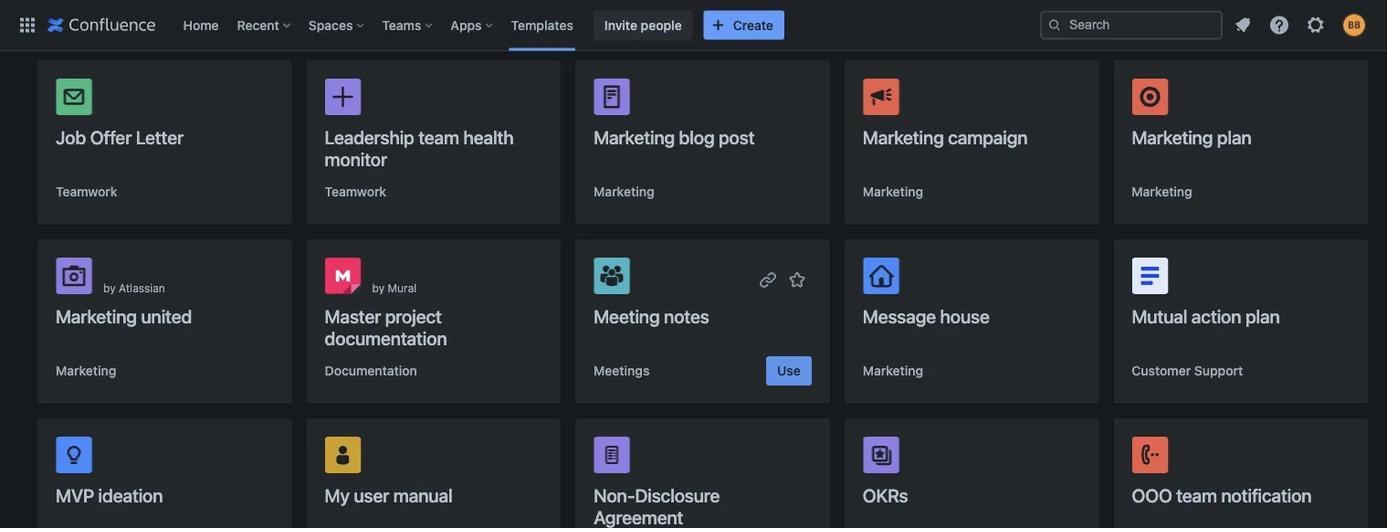 Task type: vqa. For each thing, say whether or not it's contained in the screenshot.
mural
yes



Task type: locate. For each thing, give the bounding box(es) containing it.
mutual action plan
[[1132, 305, 1281, 327]]

team for ooo
[[1177, 484, 1218, 506]]

marketing button for marketing plan
[[1132, 183, 1193, 201]]

1 teamwork from the left
[[56, 184, 117, 199]]

2 by from the left
[[372, 281, 385, 294]]

team left health
[[419, 126, 460, 148]]

by left mural
[[372, 281, 385, 294]]

ooo
[[1132, 484, 1173, 506]]

marketing button down marketing plan
[[1132, 183, 1193, 201]]

settings icon image
[[1306, 14, 1327, 36]]

1 horizontal spatial teamwork
[[325, 184, 387, 199]]

share link image
[[757, 269, 779, 291]]

health
[[464, 126, 514, 148]]

user
[[354, 484, 389, 506]]

by atlassian
[[103, 281, 165, 294]]

non-
[[594, 484, 635, 506]]

apps button
[[445, 11, 500, 40]]

documentation button
[[325, 362, 417, 380]]

by up marketing united
[[103, 281, 116, 294]]

blog
[[679, 126, 715, 148]]

documentation
[[325, 363, 417, 378]]

2 teamwork button from the left
[[325, 183, 387, 201]]

1 by from the left
[[103, 281, 116, 294]]

Search field
[[1041, 11, 1223, 40]]

mvp
[[56, 484, 94, 506]]

marketing button for marketing blog post
[[594, 183, 655, 201]]

0 vertical spatial team
[[419, 126, 460, 148]]

united
[[141, 305, 192, 327]]

teamwork button
[[56, 183, 117, 201], [325, 183, 387, 201]]

invite
[[605, 17, 638, 32]]

1 horizontal spatial teamwork button
[[325, 183, 387, 201]]

documentation
[[325, 327, 447, 349]]

0 horizontal spatial teamwork
[[56, 184, 117, 199]]

0 horizontal spatial teamwork button
[[56, 183, 117, 201]]

banner containing home
[[0, 0, 1388, 51]]

1 vertical spatial team
[[1177, 484, 1218, 506]]

master
[[325, 305, 381, 327]]

home link
[[178, 11, 224, 40]]

teamwork down job
[[56, 184, 117, 199]]

teamwork button down job
[[56, 183, 117, 201]]

marketing button
[[594, 183, 655, 201], [863, 183, 924, 201], [1132, 183, 1193, 201], [56, 362, 116, 380], [863, 362, 924, 380]]

teamwork for leadership team health monitor
[[325, 184, 387, 199]]

mural
[[388, 281, 417, 294]]

job
[[56, 126, 86, 148]]

2 teamwork from the left
[[325, 184, 387, 199]]

0 horizontal spatial team
[[419, 126, 460, 148]]

templates link
[[506, 11, 579, 40]]

0 horizontal spatial by
[[103, 281, 116, 294]]

1 horizontal spatial team
[[1177, 484, 1218, 506]]

team right ooo
[[1177, 484, 1218, 506]]

1 teamwork button from the left
[[56, 183, 117, 201]]

team inside button
[[1177, 484, 1218, 506]]

okrs
[[863, 484, 909, 506]]

marketing button for marketing campaign
[[863, 183, 924, 201]]

okrs button
[[845, 418, 1099, 528]]

team for leadership
[[419, 126, 460, 148]]

by
[[103, 281, 116, 294], [372, 281, 385, 294]]

team
[[419, 126, 460, 148], [1177, 484, 1218, 506]]

invite people
[[605, 17, 682, 32]]

master project documentation
[[325, 305, 447, 349]]

create button
[[704, 11, 785, 40]]

marketing button down marketing campaign
[[863, 183, 924, 201]]

confluence image
[[48, 14, 156, 36], [48, 14, 156, 36]]

team inside leadership team health monitor
[[419, 126, 460, 148]]

by for marketing
[[103, 281, 116, 294]]

post
[[719, 126, 755, 148]]

1 horizontal spatial by
[[372, 281, 385, 294]]

my user manual button
[[307, 418, 561, 528]]

teamwork button down monitor at the left of the page
[[325, 183, 387, 201]]

teamwork down monitor at the left of the page
[[325, 184, 387, 199]]

meeting
[[594, 305, 660, 327]]

ooo team notification button
[[1114, 418, 1369, 528]]

plan
[[1218, 126, 1252, 148], [1246, 305, 1281, 327]]

job offer letter
[[56, 126, 184, 148]]

marketing button for marketing united
[[56, 362, 116, 380]]

mvp ideation
[[56, 484, 163, 506]]

by for master
[[372, 281, 385, 294]]

teamwork
[[56, 184, 117, 199], [325, 184, 387, 199]]

offer
[[90, 126, 132, 148]]

marketing button down marketing united
[[56, 362, 116, 380]]

0 vertical spatial plan
[[1218, 126, 1252, 148]]

marketing
[[594, 126, 675, 148], [863, 126, 944, 148], [1132, 126, 1214, 148], [594, 184, 655, 199], [863, 184, 924, 199], [1132, 184, 1193, 199], [56, 305, 137, 327], [56, 363, 116, 378], [863, 363, 924, 378]]

marketing button for message house
[[863, 362, 924, 380]]

support
[[1195, 363, 1244, 378]]

teamwork button for job offer letter
[[56, 183, 117, 201]]

people
[[641, 17, 682, 32]]

recent button
[[232, 11, 298, 40]]

teams
[[382, 17, 422, 32]]

marketing button down marketing blog post
[[594, 183, 655, 201]]

marketing button down message
[[863, 362, 924, 380]]

my user manual
[[325, 484, 453, 506]]

star meeting notes image
[[786, 269, 808, 291]]

leadership team health monitor
[[325, 126, 514, 169]]

banner
[[0, 0, 1388, 51]]

customer support button
[[1132, 362, 1244, 380]]



Task type: describe. For each thing, give the bounding box(es) containing it.
teamwork for job offer letter
[[56, 184, 117, 199]]

meeting notes
[[594, 305, 709, 327]]

agreement
[[594, 506, 684, 528]]

recent
[[237, 17, 279, 32]]

global element
[[11, 0, 1041, 51]]

notification
[[1222, 484, 1312, 506]]

atlassian
[[119, 281, 165, 294]]

meetings
[[594, 363, 650, 378]]

ooo team notification
[[1132, 484, 1312, 506]]

marketing campaign
[[863, 126, 1028, 148]]

spaces button
[[303, 11, 371, 40]]

house
[[941, 305, 990, 327]]

search image
[[1048, 18, 1063, 32]]

message house
[[863, 305, 990, 327]]

marketing united
[[56, 305, 192, 327]]

leadership
[[325, 126, 414, 148]]

monitor
[[325, 148, 387, 169]]

mvp ideation button
[[37, 418, 292, 528]]

message
[[863, 305, 936, 327]]

non-disclosure agreement
[[594, 484, 720, 528]]

meetings button
[[594, 362, 650, 380]]

use button
[[767, 356, 812, 386]]

notes
[[664, 305, 709, 327]]

help icon image
[[1269, 14, 1291, 36]]

my
[[325, 484, 350, 506]]

campaign
[[949, 126, 1028, 148]]

create
[[733, 17, 774, 32]]

appswitcher icon image
[[16, 14, 38, 36]]

marketing plan
[[1132, 126, 1252, 148]]

ideation
[[98, 484, 163, 506]]

teamwork button for leadership team health monitor
[[325, 183, 387, 201]]

disclosure
[[635, 484, 720, 506]]

home
[[183, 17, 219, 32]]

non-disclosure agreement button
[[576, 418, 830, 528]]

1 vertical spatial plan
[[1246, 305, 1281, 327]]

action
[[1192, 305, 1242, 327]]

project
[[385, 305, 442, 327]]

marketing blog post
[[594, 126, 755, 148]]

manual
[[394, 484, 453, 506]]

customer support
[[1132, 363, 1244, 378]]

templates
[[511, 17, 574, 32]]

spaces
[[309, 17, 353, 32]]

invite people button
[[594, 11, 693, 40]]

mutual
[[1132, 305, 1188, 327]]

by mural
[[372, 281, 417, 294]]

apps
[[451, 17, 482, 32]]

teams button
[[377, 11, 440, 40]]

notification icon image
[[1232, 14, 1254, 36]]

letter
[[136, 126, 184, 148]]

customer
[[1132, 363, 1192, 378]]

use
[[778, 363, 801, 378]]



